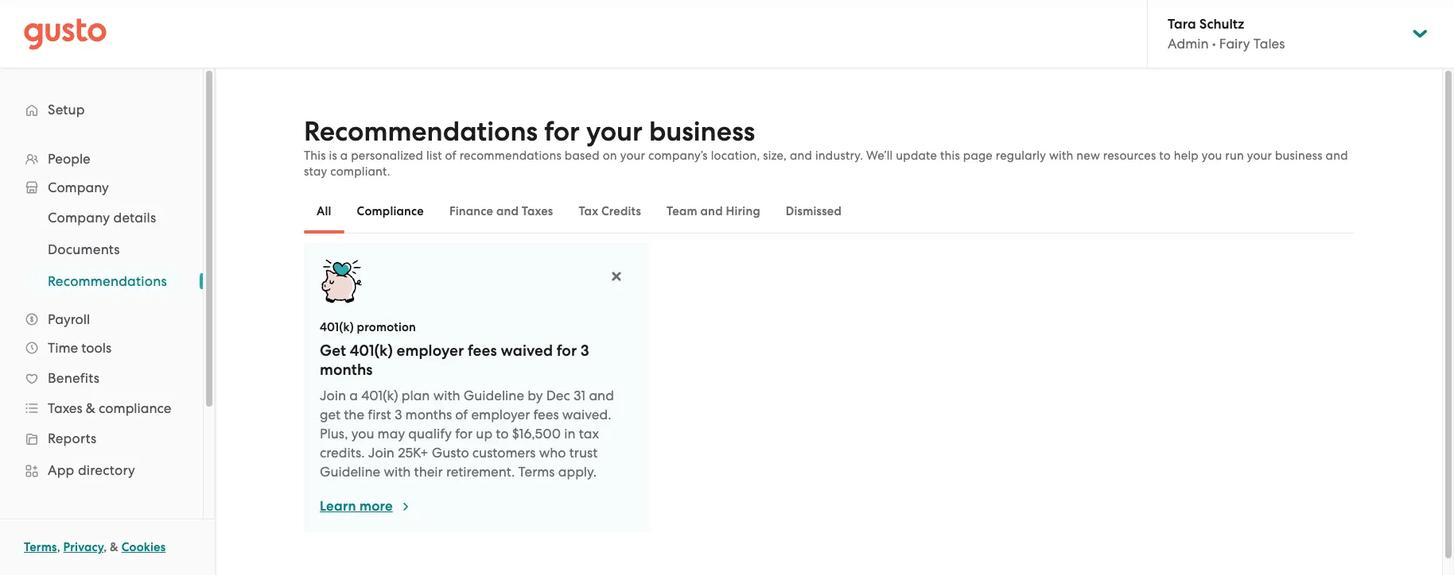 Task type: vqa. For each thing, say whether or not it's contained in the screenshot.
Employer within the the 401(k) promotion Get 401(k) employer fees waived for 3 months
yes



Task type: describe. For each thing, give the bounding box(es) containing it.
documents
[[48, 242, 120, 258]]

for inside 401(k) promotion get 401(k) employer fees waived for 3 months
[[557, 342, 577, 360]]

join a 401(k) plan with guideline by dec 31 and get the first 3 months of employer fees waived. plus, you may qualify for up to $16,500 in tax credits. join 25k+ gusto customers who trust guideline with their retirement. terms apply.
[[320, 388, 614, 481]]

reports link
[[16, 425, 187, 453]]

get
[[320, 407, 341, 423]]

app
[[48, 463, 74, 479]]

all button
[[304, 193, 344, 231]]

app directory link
[[16, 457, 187, 485]]

fairy
[[1219, 36, 1250, 52]]

terms link
[[24, 541, 57, 555]]

3 inside 401(k) promotion get 401(k) employer fees waived for 3 months
[[581, 342, 589, 360]]

401(k) inside join a 401(k) plan with guideline by dec 31 and get the first 3 months of employer fees waived. plus, you may qualify for up to $16,500 in tax credits. join 25k+ gusto customers who trust guideline with their retirement. terms apply.
[[361, 388, 398, 404]]

reports
[[48, 431, 97, 447]]

by
[[528, 388, 543, 404]]

taxes & compliance
[[48, 401, 171, 417]]

people
[[48, 151, 90, 167]]

plus,
[[320, 426, 348, 442]]

time tools button
[[16, 334, 187, 363]]

you inside join a 401(k) plan with guideline by dec 31 and get the first 3 months of employer fees waived. plus, you may qualify for up to $16,500 in tax credits. join 25k+ gusto customers who trust guideline with their retirement. terms apply.
[[351, 426, 374, 442]]

taxes & compliance button
[[16, 395, 187, 423]]

time
[[48, 341, 78, 356]]

0 vertical spatial business
[[649, 115, 755, 148]]

and inside finance and taxes button
[[496, 204, 519, 219]]

to inside the recommendations for your business this is a personalized list of recommendations based on your company's location, size, and industry. we'll update this page regularly with new resources to help you run your business and stay compliant.
[[1159, 149, 1171, 163]]

learn more link
[[320, 498, 412, 517]]

on
[[603, 149, 617, 163]]

the
[[344, 407, 364, 423]]

401(k) promotion get 401(k) employer fees waived for 3 months
[[320, 321, 589, 379]]

people button
[[16, 145, 187, 173]]

home image
[[24, 18, 107, 50]]

recommendations
[[460, 149, 562, 163]]

retirement.
[[446, 465, 515, 481]]

0 horizontal spatial with
[[384, 465, 411, 481]]

a inside join a 401(k) plan with guideline by dec 31 and get the first 3 months of employer fees waived. plus, you may qualify for up to $16,500 in tax credits. join 25k+ gusto customers who trust guideline with their retirement. terms apply.
[[349, 388, 358, 404]]

all
[[317, 204, 331, 219]]

benefits link
[[16, 364, 187, 393]]

app directory
[[48, 463, 135, 479]]

tara schultz admin • fairy tales
[[1168, 16, 1285, 52]]

you inside the recommendations for your business this is a personalized list of recommendations based on your company's location, size, and industry. we'll update this page regularly with new resources to help you run your business and stay compliant.
[[1202, 149, 1222, 163]]

time tools
[[48, 341, 112, 356]]

taxes inside dropdown button
[[48, 401, 82, 417]]

schultz
[[1200, 16, 1244, 33]]

admin
[[1168, 36, 1209, 52]]

team
[[667, 204, 698, 219]]

a inside the recommendations for your business this is a personalized list of recommendations based on your company's location, size, and industry. we'll update this page regularly with new resources to help you run your business and stay compliant.
[[340, 149, 348, 163]]

finance
[[449, 204, 493, 219]]

waived
[[501, 342, 553, 360]]

size,
[[763, 149, 787, 163]]

company details link
[[29, 204, 187, 232]]

may
[[378, 426, 405, 442]]

up
[[476, 426, 493, 442]]

compliant.
[[330, 165, 390, 179]]

customers
[[472, 446, 536, 461]]

company details
[[48, 210, 156, 226]]

location,
[[711, 149, 760, 163]]

31
[[574, 388, 586, 404]]

qualify
[[408, 426, 452, 442]]

more
[[360, 499, 393, 516]]

payroll button
[[16, 305, 187, 334]]

credits.
[[320, 446, 365, 461]]

of inside the recommendations for your business this is a personalized list of recommendations based on your company's location, size, and industry. we'll update this page regularly with new resources to help you run your business and stay compliant.
[[445, 149, 457, 163]]

dismissed
[[786, 204, 842, 219]]

update
[[896, 149, 937, 163]]

trust
[[569, 446, 598, 461]]

1 vertical spatial business
[[1275, 149, 1323, 163]]

payroll
[[48, 312, 90, 328]]

compliance button
[[344, 193, 437, 231]]

we'll
[[866, 149, 893, 163]]

gusto
[[432, 446, 469, 461]]

compliance
[[357, 204, 424, 219]]

taxes inside button
[[522, 204, 553, 219]]

tax credits
[[579, 204, 641, 219]]

1 horizontal spatial &
[[110, 541, 119, 555]]

1 vertical spatial with
[[433, 388, 460, 404]]

based
[[565, 149, 600, 163]]

new
[[1077, 149, 1100, 163]]

to inside join a 401(k) plan with guideline by dec 31 and get the first 3 months of employer fees waived. plus, you may qualify for up to $16,500 in tax credits. join 25k+ gusto customers who trust guideline with their retirement. terms apply.
[[496, 426, 509, 442]]

employer inside join a 401(k) plan with guideline by dec 31 and get the first 3 months of employer fees waived. plus, you may qualify for up to $16,500 in tax credits. join 25k+ gusto customers who trust guideline with their retirement. terms apply.
[[471, 407, 530, 423]]

this
[[940, 149, 960, 163]]



Task type: locate. For each thing, give the bounding box(es) containing it.
taxes
[[522, 204, 553, 219], [48, 401, 82, 417]]

3
[[581, 342, 589, 360], [395, 407, 402, 423]]

recommendations inside gusto navigation element
[[48, 274, 167, 290]]

0 horizontal spatial business
[[649, 115, 755, 148]]

with inside the recommendations for your business this is a personalized list of recommendations based on your company's location, size, and industry. we'll update this page regularly with new resources to help you run your business and stay compliant.
[[1049, 149, 1074, 163]]

a right is
[[340, 149, 348, 163]]

run
[[1225, 149, 1244, 163]]

gusto navigation element
[[0, 68, 203, 576]]

2 vertical spatial 401(k)
[[361, 388, 398, 404]]

0 horizontal spatial recommendations
[[48, 274, 167, 290]]

$16,500
[[512, 426, 561, 442]]

0 vertical spatial guideline
[[464, 388, 524, 404]]

& down benefits 'link'
[[86, 401, 95, 417]]

details
[[113, 210, 156, 226]]

company for company details
[[48, 210, 110, 226]]

dec
[[546, 388, 570, 404]]

apply.
[[558, 465, 597, 481]]

employer
[[397, 342, 464, 360], [471, 407, 530, 423]]

of up gusto
[[455, 407, 468, 423]]

regularly
[[996, 149, 1046, 163]]

1 horizontal spatial with
[[433, 388, 460, 404]]

learn more
[[320, 499, 393, 516]]

your up on
[[586, 115, 643, 148]]

cookies button
[[122, 539, 166, 558]]

0 horizontal spatial ,
[[57, 541, 60, 555]]

1 horizontal spatial ,
[[104, 541, 107, 555]]

join
[[320, 388, 346, 404], [368, 446, 395, 461]]

of right list at top left
[[445, 149, 457, 163]]

2 company from the top
[[48, 210, 110, 226]]

hiring
[[726, 204, 760, 219]]

3 inside join a 401(k) plan with guideline by dec 31 and get the first 3 months of employer fees waived. plus, you may qualify for up to $16,500 in tax credits. join 25k+ gusto customers who trust guideline with their retirement. terms apply.
[[395, 407, 402, 423]]

2 horizontal spatial with
[[1049, 149, 1074, 163]]

1 vertical spatial recommendations
[[48, 274, 167, 290]]

company for company
[[48, 180, 109, 196]]

resources
[[1103, 149, 1156, 163]]

personalized
[[351, 149, 423, 163]]

company inside dropdown button
[[48, 180, 109, 196]]

join down may on the left
[[368, 446, 395, 461]]

you
[[1202, 149, 1222, 163], [351, 426, 374, 442]]

recommendations for your business this is a personalized list of recommendations based on your company's location, size, and industry. we'll update this page regularly with new resources to help you run your business and stay compliant.
[[304, 115, 1348, 179]]

learn
[[320, 499, 356, 516]]

0 vertical spatial taxes
[[522, 204, 553, 219]]

list containing company details
[[0, 202, 203, 298]]

0 vertical spatial 3
[[581, 342, 589, 360]]

months inside join a 401(k) plan with guideline by dec 31 and get the first 3 months of employer fees waived. plus, you may qualify for up to $16,500 in tax credits. join 25k+ gusto customers who trust guideline with their retirement. terms apply.
[[405, 407, 452, 423]]

0 vertical spatial company
[[48, 180, 109, 196]]

business up company's
[[649, 115, 755, 148]]

list containing people
[[0, 145, 203, 576]]

25k+
[[398, 446, 428, 461]]

1 vertical spatial 3
[[395, 407, 402, 423]]

stay
[[304, 165, 327, 179]]

join up 'get'
[[320, 388, 346, 404]]

1 vertical spatial for
[[557, 342, 577, 360]]

0 vertical spatial join
[[320, 388, 346, 404]]

for up based on the left
[[544, 115, 580, 148]]

terms , privacy , & cookies
[[24, 541, 166, 555]]

you left run
[[1202, 149, 1222, 163]]

0 horizontal spatial to
[[496, 426, 509, 442]]

employer up up
[[471, 407, 530, 423]]

recommendations down documents link
[[48, 274, 167, 290]]

tools
[[81, 341, 112, 356]]

1 horizontal spatial fees
[[533, 407, 559, 423]]

1 vertical spatial employer
[[471, 407, 530, 423]]

tax
[[579, 204, 598, 219]]

1 horizontal spatial you
[[1202, 149, 1222, 163]]

0 vertical spatial employer
[[397, 342, 464, 360]]

1 vertical spatial guideline
[[320, 465, 380, 481]]

recommendations for recommendations for your business this is a personalized list of recommendations based on your company's location, size, and industry. we'll update this page regularly with new resources to help you run your business and stay compliant.
[[304, 115, 538, 148]]

and inside join a 401(k) plan with guideline by dec 31 and get the first 3 months of employer fees waived. plus, you may qualify for up to $16,500 in tax credits. join 25k+ gusto customers who trust guideline with their retirement. terms apply.
[[589, 388, 614, 404]]

benefits
[[48, 371, 100, 387]]

0 vertical spatial with
[[1049, 149, 1074, 163]]

1 vertical spatial 401(k)
[[350, 342, 393, 360]]

0 horizontal spatial 3
[[395, 407, 402, 423]]

, left privacy
[[57, 541, 60, 555]]

0 horizontal spatial terms
[[24, 541, 57, 555]]

terms
[[518, 465, 555, 481], [24, 541, 57, 555]]

to
[[1159, 149, 1171, 163], [496, 426, 509, 442]]

of
[[445, 149, 457, 163], [455, 407, 468, 423]]

recommendations inside the recommendations for your business this is a personalized list of recommendations based on your company's location, size, and industry. we'll update this page regularly with new resources to help you run your business and stay compliant.
[[304, 115, 538, 148]]

1 horizontal spatial a
[[349, 388, 358, 404]]

0 vertical spatial to
[[1159, 149, 1171, 163]]

0 horizontal spatial months
[[320, 361, 373, 379]]

for left up
[[455, 426, 473, 442]]

1 horizontal spatial join
[[368, 446, 395, 461]]

and inside "team and hiring" button
[[701, 204, 723, 219]]

401(k)
[[320, 321, 354, 335], [350, 342, 393, 360], [361, 388, 398, 404]]

1 vertical spatial a
[[349, 388, 358, 404]]

tax credits button
[[566, 193, 654, 231]]

recommendations link
[[29, 267, 187, 296]]

first
[[368, 407, 391, 423]]

0 horizontal spatial &
[[86, 401, 95, 417]]

1 vertical spatial join
[[368, 446, 395, 461]]

privacy
[[63, 541, 104, 555]]

setup link
[[16, 95, 187, 124]]

2 list from the top
[[0, 202, 203, 298]]

0 horizontal spatial you
[[351, 426, 374, 442]]

setup
[[48, 102, 85, 118]]

company down people
[[48, 180, 109, 196]]

3 right first
[[395, 407, 402, 423]]

your right run
[[1247, 149, 1272, 163]]

this
[[304, 149, 326, 163]]

team and hiring button
[[654, 193, 773, 231]]

page
[[963, 149, 993, 163]]

1 horizontal spatial employer
[[471, 407, 530, 423]]

tales
[[1254, 36, 1285, 52]]

with down the 25k+
[[384, 465, 411, 481]]

1 horizontal spatial months
[[405, 407, 452, 423]]

1 vertical spatial you
[[351, 426, 374, 442]]

your
[[586, 115, 643, 148], [620, 149, 645, 163], [1247, 149, 1272, 163]]

credits
[[601, 204, 641, 219]]

0 vertical spatial months
[[320, 361, 373, 379]]

with right plan
[[433, 388, 460, 404]]

& inside dropdown button
[[86, 401, 95, 417]]

company button
[[16, 173, 187, 202]]

recommendations
[[304, 115, 538, 148], [48, 274, 167, 290]]

0 vertical spatial &
[[86, 401, 95, 417]]

1 vertical spatial to
[[496, 426, 509, 442]]

privacy link
[[63, 541, 104, 555]]

promotion
[[357, 321, 416, 335]]

1 vertical spatial company
[[48, 210, 110, 226]]

, left the cookies
[[104, 541, 107, 555]]

business
[[649, 115, 755, 148], [1275, 149, 1323, 163]]

fees up $16,500
[[533, 407, 559, 423]]

3 up 31 at bottom left
[[581, 342, 589, 360]]

fees left waived
[[468, 342, 497, 360]]

1 list from the top
[[0, 145, 203, 576]]

fees
[[468, 342, 497, 360], [533, 407, 559, 423]]

company up documents
[[48, 210, 110, 226]]

1 horizontal spatial taxes
[[522, 204, 553, 219]]

0 horizontal spatial a
[[340, 149, 348, 163]]

401(k) up get
[[320, 321, 354, 335]]

tara
[[1168, 16, 1196, 33]]

with
[[1049, 149, 1074, 163], [433, 388, 460, 404], [384, 465, 411, 481]]

401(k) down promotion
[[350, 342, 393, 360]]

months down get
[[320, 361, 373, 379]]

is
[[329, 149, 337, 163]]

0 vertical spatial of
[[445, 149, 457, 163]]

for inside the recommendations for your business this is a personalized list of recommendations based on your company's location, size, and industry. we'll update this page regularly with new resources to help you run your business and stay compliant.
[[544, 115, 580, 148]]

months up qualify
[[405, 407, 452, 423]]

1 horizontal spatial terms
[[518, 465, 555, 481]]

1 horizontal spatial to
[[1159, 149, 1171, 163]]

0 vertical spatial terms
[[518, 465, 555, 481]]

plan
[[402, 388, 430, 404]]

with left new
[[1049, 149, 1074, 163]]

taxes left tax
[[522, 204, 553, 219]]

1 company from the top
[[48, 180, 109, 196]]

who
[[539, 446, 566, 461]]

0 horizontal spatial taxes
[[48, 401, 82, 417]]

dismissed button
[[773, 193, 854, 231]]

directory
[[78, 463, 135, 479]]

in
[[564, 426, 576, 442]]

finance and taxes
[[449, 204, 553, 219]]

0 vertical spatial you
[[1202, 149, 1222, 163]]

1 , from the left
[[57, 541, 60, 555]]

0 horizontal spatial join
[[320, 388, 346, 404]]

of inside join a 401(k) plan with guideline by dec 31 and get the first 3 months of employer fees waived. plus, you may qualify for up to $16,500 in tax credits. join 25k+ gusto customers who trust guideline with their retirement. terms apply.
[[455, 407, 468, 423]]

1 vertical spatial terms
[[24, 541, 57, 555]]

0 horizontal spatial fees
[[468, 342, 497, 360]]

to right up
[[496, 426, 509, 442]]

2 vertical spatial for
[[455, 426, 473, 442]]

terms down who on the bottom left
[[518, 465, 555, 481]]

their
[[414, 465, 443, 481]]

terms left privacy
[[24, 541, 57, 555]]

guideline up up
[[464, 388, 524, 404]]

compliance
[[99, 401, 171, 417]]

1 horizontal spatial guideline
[[464, 388, 524, 404]]

company's
[[648, 149, 708, 163]]

business right run
[[1275, 149, 1323, 163]]

terms inside join a 401(k) plan with guideline by dec 31 and get the first 3 months of employer fees waived. plus, you may qualify for up to $16,500 in tax credits. join 25k+ gusto customers who trust guideline with their retirement. terms apply.
[[518, 465, 555, 481]]

1 vertical spatial taxes
[[48, 401, 82, 417]]

a up the
[[349, 388, 358, 404]]

2 , from the left
[[104, 541, 107, 555]]

employer inside 401(k) promotion get 401(k) employer fees waived for 3 months
[[397, 342, 464, 360]]

0 horizontal spatial employer
[[397, 342, 464, 360]]

fees inside join a 401(k) plan with guideline by dec 31 and get the first 3 months of employer fees waived. plus, you may qualify for up to $16,500 in tax credits. join 25k+ gusto customers who trust guideline with their retirement. terms apply.
[[533, 407, 559, 423]]

recommendations up list at top left
[[304, 115, 538, 148]]

0 vertical spatial recommendations
[[304, 115, 538, 148]]

your right on
[[620, 149, 645, 163]]

employer up plan
[[397, 342, 464, 360]]

for right waived
[[557, 342, 577, 360]]

you down the
[[351, 426, 374, 442]]

•
[[1212, 36, 1216, 52]]

1 vertical spatial months
[[405, 407, 452, 423]]

& left the cookies
[[110, 541, 119, 555]]

2 vertical spatial with
[[384, 465, 411, 481]]

0 vertical spatial fees
[[468, 342, 497, 360]]

recommendation categories for your business tab list
[[304, 189, 1354, 234]]

team and hiring
[[667, 204, 760, 219]]

fees inside 401(k) promotion get 401(k) employer fees waived for 3 months
[[468, 342, 497, 360]]

taxes up reports
[[48, 401, 82, 417]]

industry.
[[815, 149, 863, 163]]

1 horizontal spatial recommendations
[[304, 115, 538, 148]]

401(k) up first
[[361, 388, 398, 404]]

for
[[544, 115, 580, 148], [557, 342, 577, 360], [455, 426, 473, 442]]

recommendations for recommendations
[[48, 274, 167, 290]]

help
[[1174, 149, 1199, 163]]

1 horizontal spatial 3
[[581, 342, 589, 360]]

list
[[0, 145, 203, 576], [0, 202, 203, 298]]

for inside join a 401(k) plan with guideline by dec 31 and get the first 3 months of employer fees waived. plus, you may qualify for up to $16,500 in tax credits. join 25k+ gusto customers who trust guideline with their retirement. terms apply.
[[455, 426, 473, 442]]

0 vertical spatial 401(k)
[[320, 321, 354, 335]]

tax
[[579, 426, 599, 442]]

to left help
[[1159, 149, 1171, 163]]

months inside 401(k) promotion get 401(k) employer fees waived for 3 months
[[320, 361, 373, 379]]

1 horizontal spatial business
[[1275, 149, 1323, 163]]

0 vertical spatial a
[[340, 149, 348, 163]]

guideline down credits.
[[320, 465, 380, 481]]

1 vertical spatial fees
[[533, 407, 559, 423]]

0 vertical spatial for
[[544, 115, 580, 148]]

0 horizontal spatial guideline
[[320, 465, 380, 481]]

cookies
[[122, 541, 166, 555]]

1 vertical spatial &
[[110, 541, 119, 555]]

1 vertical spatial of
[[455, 407, 468, 423]]



